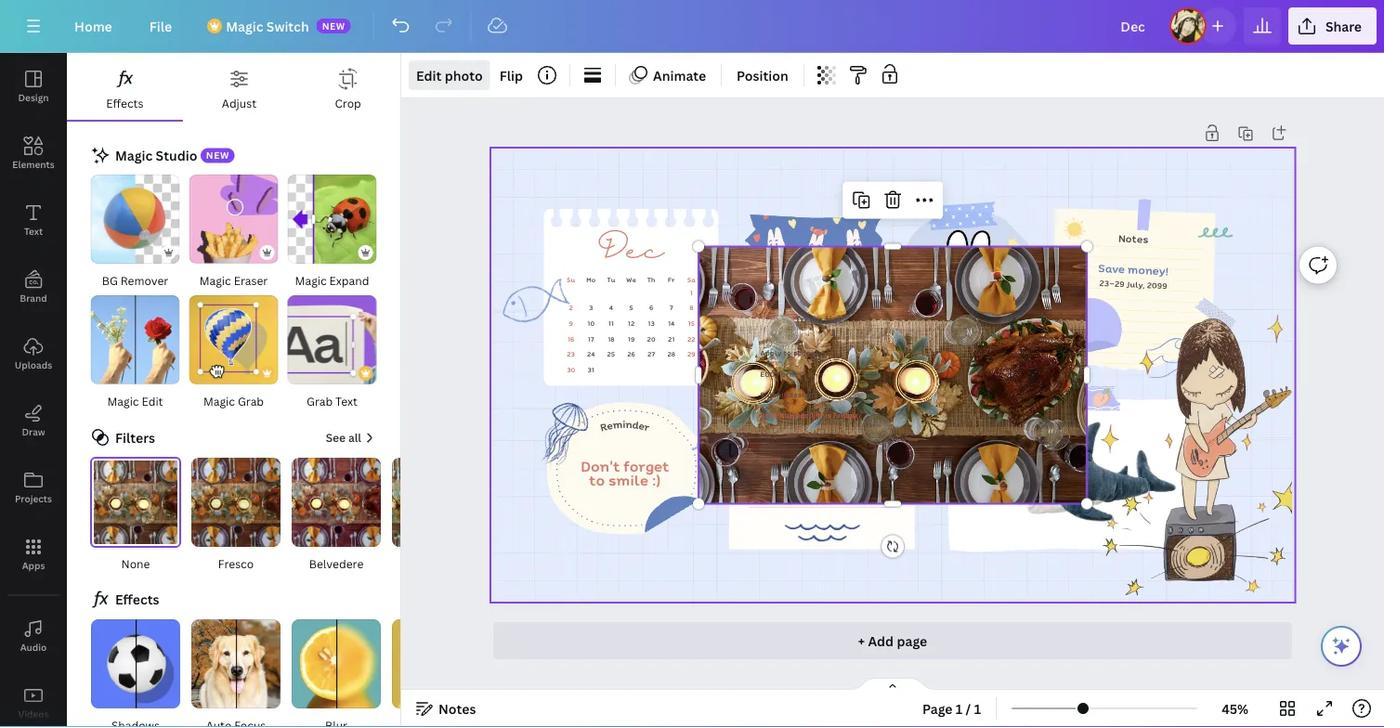 Task type: describe. For each thing, give the bounding box(es) containing it.
notes button
[[409, 694, 484, 724]]

money!
[[1127, 261, 1169, 279]]

brand button
[[0, 254, 67, 321]]

:)
[[652, 470, 661, 491]]

projects
[[15, 492, 52, 505]]

to inside the don't forget to smile :)
[[589, 470, 605, 491]]

filters
[[115, 429, 155, 446]]

20
[[647, 334, 655, 344]]

Design title text field
[[1106, 7, 1162, 45]]

save money! 23-29 july, 2099
[[1098, 260, 1169, 292]]

photo
[[445, 66, 483, 84]]

belvedere button
[[290, 457, 383, 574]]

23
[[567, 349, 575, 359]]

edit inside button
[[142, 393, 163, 409]]

6
[[649, 303, 653, 313]]

rent due dec 1, this friday
[[760, 409, 857, 420]]

elements button
[[0, 120, 67, 187]]

position button
[[729, 60, 796, 90]]

19
[[628, 334, 635, 344]]

text inside button
[[335, 393, 358, 409]]

fresco button
[[190, 457, 282, 574]]

1 e from the left
[[605, 417, 614, 434]]

show pages image
[[848, 677, 937, 692]]

edit photo button
[[409, 60, 490, 90]]

page 1 / 1
[[923, 700, 981, 718]]

notes inside button
[[439, 700, 476, 718]]

2 horizontal spatial 1
[[974, 700, 981, 718]]

studio
[[156, 146, 197, 164]]

11
[[608, 319, 614, 328]]

none
[[121, 556, 150, 571]]

projects button
[[0, 454, 67, 521]]

magic eraser button
[[188, 174, 279, 291]]

30
[[567, 365, 575, 375]]

fr 14 28 7 21
[[667, 275, 675, 359]]

magic for magic grab
[[203, 393, 235, 409]]

add
[[868, 632, 894, 650]]

12
[[628, 319, 635, 328]]

see all button
[[324, 427, 378, 449]]

see all
[[326, 430, 361, 446]]

videos button
[[0, 670, 67, 727]]

23-
[[1099, 277, 1115, 290]]

text inside button
[[24, 225, 43, 237]]

home
[[74, 17, 112, 35]]

uploads
[[15, 359, 52, 371]]

7
[[669, 303, 673, 313]]

sa
[[687, 275, 695, 284]]

24
[[587, 349, 595, 359]]

magic switch
[[226, 17, 309, 35]]

expand
[[329, 273, 369, 288]]

this
[[817, 409, 831, 420]]

crop
[[335, 95, 361, 111]]

magic edit button
[[90, 295, 181, 412]]

r
[[643, 419, 652, 435]]

1 grab from the left
[[238, 393, 264, 409]]

magic eraser
[[199, 273, 268, 288]]

we 12 26 5 19
[[626, 275, 636, 359]]

design
[[789, 389, 813, 400]]

magic for magic studio new
[[115, 146, 153, 164]]

magic grab
[[203, 393, 264, 409]]

apply
[[760, 347, 782, 358]]

due
[[779, 409, 793, 420]]

page
[[923, 700, 953, 718]]

apps button
[[0, 521, 67, 588]]

share button
[[1289, 7, 1377, 45]]

29 for money!
[[1114, 277, 1125, 290]]

magic expand
[[295, 273, 369, 288]]

share
[[1326, 17, 1362, 35]]

fish doodle line art. sea life decoration.hand drawn fish. fish chalk line art. image
[[497, 274, 572, 330]]

edit inside popup button
[[416, 66, 442, 84]]

file
[[149, 17, 172, 35]]

effects inside button
[[106, 95, 144, 111]]

sea waves  icon image
[[785, 524, 860, 542]]

see
[[326, 430, 346, 446]]

1 vertical spatial effects
[[115, 591, 159, 609]]

july,
[[1126, 278, 1145, 291]]

text button
[[0, 187, 67, 254]]

d
[[631, 417, 640, 433]]

submit design
[[760, 389, 813, 400]]

animate
[[653, 66, 706, 84]]

magic for magic edit
[[107, 393, 139, 409]]

26
[[627, 349, 635, 359]]

position
[[737, 66, 789, 84]]

17
[[588, 334, 594, 344]]

2 e from the left
[[637, 418, 646, 434]]

45%
[[1222, 700, 1249, 718]]

design button
[[0, 53, 67, 120]]

audio button
[[0, 603, 67, 670]]

magic studio new
[[115, 146, 229, 164]]

switch
[[266, 17, 309, 35]]



Task type: locate. For each thing, give the bounding box(es) containing it.
design
[[18, 91, 49, 104]]

adjust
[[222, 95, 256, 111]]

side panel tab list
[[0, 53, 67, 727]]

grab
[[238, 393, 264, 409], [307, 393, 333, 409]]

bg remover button
[[90, 174, 181, 291]]

flip button
[[492, 60, 531, 90]]

0 horizontal spatial to
[[589, 470, 605, 491]]

0 vertical spatial notes
[[1118, 230, 1149, 247]]

0 vertical spatial apps
[[1057, 416, 1082, 431]]

crop button
[[296, 53, 400, 120]]

1 horizontal spatial 29
[[1114, 277, 1125, 290]]

1 horizontal spatial new
[[322, 20, 345, 32]]

25
[[607, 349, 615, 359]]

notes
[[1118, 230, 1149, 247], [439, 700, 476, 718]]

0 horizontal spatial text
[[24, 225, 43, 237]]

brand
[[20, 292, 47, 304]]

form
[[777, 369, 796, 380]]

eod form
[[760, 369, 796, 380]]

1 for page
[[956, 700, 963, 718]]

dec up we
[[598, 232, 664, 271]]

friday
[[833, 409, 857, 420]]

29
[[1114, 277, 1125, 290], [687, 349, 695, 359]]

0 horizontal spatial dec
[[598, 232, 664, 271]]

15
[[688, 319, 695, 328]]

sa 1 15 29 8 22
[[687, 275, 695, 359]]

new right studio
[[206, 149, 229, 162]]

1 vertical spatial apps
[[22, 559, 45, 572]]

0 vertical spatial effects
[[106, 95, 144, 111]]

1 right /
[[974, 700, 981, 718]]

grab up see
[[307, 393, 333, 409]]

magic inside button
[[107, 393, 139, 409]]

list
[[825, 311, 843, 326]]

to do list
[[795, 311, 843, 326]]

belvedere
[[309, 556, 364, 571]]

1 vertical spatial notes
[[439, 700, 476, 718]]

2099
[[1147, 279, 1167, 292]]

home link
[[59, 7, 127, 45]]

16
[[567, 334, 574, 344]]

don't
[[581, 455, 620, 477]]

1 vertical spatial text
[[335, 393, 358, 409]]

29 left july,
[[1114, 277, 1125, 290]]

page
[[897, 632, 927, 650]]

1 vertical spatial 29
[[687, 349, 695, 359]]

apps inside button
[[22, 559, 45, 572]]

edit
[[416, 66, 442, 84], [142, 393, 163, 409]]

18
[[608, 334, 614, 344]]

effects down none
[[115, 591, 159, 609]]

0 horizontal spatial edit
[[142, 393, 163, 409]]

0 vertical spatial 29
[[1114, 277, 1125, 290]]

1 horizontal spatial 1
[[956, 700, 963, 718]]

magic edit
[[107, 393, 163, 409]]

14
[[668, 319, 675, 328]]

10
[[587, 319, 595, 328]]

magic left "expand"
[[295, 273, 327, 288]]

audio
[[20, 641, 47, 654]]

text up see all
[[335, 393, 358, 409]]

magic inside 'main' menu bar
[[226, 17, 263, 35]]

1 horizontal spatial grab
[[307, 393, 333, 409]]

3
[[589, 303, 593, 313]]

1 horizontal spatial edit
[[416, 66, 442, 84]]

effects up magic studio new
[[106, 95, 144, 111]]

we
[[626, 275, 636, 284]]

1 vertical spatial dec
[[795, 409, 809, 420]]

9
[[569, 319, 573, 328]]

0 vertical spatial new
[[322, 20, 345, 32]]

magic left studio
[[115, 146, 153, 164]]

r e m i n d e r
[[599, 416, 652, 435]]

28
[[667, 349, 675, 359]]

+ add page button
[[493, 622, 1293, 660]]

grab text
[[307, 393, 358, 409]]

1 horizontal spatial notes
[[1118, 230, 1149, 247]]

1 horizontal spatial text
[[335, 393, 358, 409]]

0 horizontal spatial new
[[206, 149, 229, 162]]

magic for magic eraser
[[199, 273, 231, 288]]

13
[[648, 319, 655, 328]]

cute pastel hand drawn doodle line image
[[703, 239, 738, 272]]

text
[[24, 225, 43, 237], [335, 393, 358, 409]]

e
[[605, 417, 614, 434], [637, 418, 646, 434]]

don't forget to smile :)
[[581, 455, 669, 491]]

2 grab from the left
[[307, 393, 333, 409]]

0 horizontal spatial 29
[[687, 349, 695, 359]]

to right apply
[[783, 347, 791, 358]]

0 horizontal spatial notes
[[439, 700, 476, 718]]

main menu bar
[[0, 0, 1384, 53]]

5
[[629, 303, 633, 313]]

29 inside save money! 23-29 july, 2099
[[1114, 277, 1125, 290]]

to left smile
[[589, 470, 605, 491]]

file button
[[134, 7, 187, 45]]

29 for 1
[[687, 349, 695, 359]]

e right n
[[637, 418, 646, 434]]

magic up the filters
[[107, 393, 139, 409]]

10 24 3 17 31
[[587, 303, 595, 375]]

1 horizontal spatial e
[[637, 418, 646, 434]]

r
[[599, 419, 609, 435]]

videos
[[18, 708, 49, 721]]

0 horizontal spatial apps
[[22, 559, 45, 572]]

grab text button
[[287, 295, 378, 412]]

0 vertical spatial edit
[[416, 66, 442, 84]]

1 horizontal spatial apps
[[1057, 416, 1082, 431]]

eraser
[[234, 273, 268, 288]]

1 horizontal spatial to
[[783, 347, 791, 358]]

rent
[[760, 409, 778, 420]]

th 13 27 6 20
[[647, 275, 655, 359]]

1 down sa at the top of the page
[[690, 288, 693, 297]]

0 vertical spatial dec
[[598, 232, 664, 271]]

27
[[647, 349, 655, 359]]

new inside magic studio new
[[206, 149, 229, 162]]

1 left /
[[956, 700, 963, 718]]

forget
[[623, 455, 669, 477]]

magic expand button
[[287, 174, 378, 291]]

submit
[[760, 389, 787, 400]]

new
[[322, 20, 345, 32], [206, 149, 229, 162]]

text up brand button
[[24, 225, 43, 237]]

1,
[[810, 409, 815, 420]]

grab left the "grab text"
[[238, 393, 264, 409]]

eod
[[760, 369, 775, 380]]

magic left switch on the top left of page
[[226, 17, 263, 35]]

0 horizontal spatial 1
[[690, 288, 693, 297]]

edit photo
[[416, 66, 483, 84]]

effects button
[[67, 53, 183, 120]]

magic left "eraser"
[[199, 273, 231, 288]]

31
[[587, 365, 594, 375]]

effects
[[106, 95, 144, 111], [115, 591, 159, 609]]

dec left 1,
[[795, 409, 809, 420]]

e left i
[[605, 417, 614, 434]]

magic right magic edit
[[203, 393, 235, 409]]

29 inside sa 1 15 29 8 22
[[687, 349, 695, 359]]

magic for magic expand
[[295, 273, 327, 288]]

0 horizontal spatial grab
[[238, 393, 264, 409]]

edit up the filters
[[142, 393, 163, 409]]

new inside 'main' menu bar
[[322, 20, 345, 32]]

1 horizontal spatial dec
[[795, 409, 809, 420]]

magic for magic switch
[[226, 17, 263, 35]]

jellyfish doodle line art image
[[524, 398, 598, 472]]

1 for sa
[[690, 288, 693, 297]]

1
[[690, 288, 693, 297], [956, 700, 963, 718], [974, 700, 981, 718]]

apps
[[1057, 416, 1082, 431], [22, 559, 45, 572]]

21
[[668, 334, 675, 344]]

n
[[625, 416, 633, 432]]

29 down 22 on the top
[[687, 349, 695, 359]]

1 inside sa 1 15 29 8 22
[[690, 288, 693, 297]]

apply to schools!
[[760, 347, 825, 358]]

do
[[810, 311, 823, 326]]

1 vertical spatial edit
[[142, 393, 163, 409]]

1 vertical spatial to
[[589, 470, 605, 491]]

0 vertical spatial text
[[24, 225, 43, 237]]

tu
[[607, 275, 615, 284]]

1 vertical spatial new
[[206, 149, 229, 162]]

canva assistant image
[[1330, 635, 1353, 658]]

+
[[858, 632, 865, 650]]

new right switch on the top left of page
[[322, 20, 345, 32]]

0 horizontal spatial e
[[605, 417, 614, 434]]

uploads button
[[0, 321, 67, 387]]

edit left photo
[[416, 66, 442, 84]]

0 vertical spatial to
[[783, 347, 791, 358]]

bg remover
[[102, 273, 168, 288]]

sea wave linear image
[[1146, 338, 1194, 378]]

dec
[[598, 232, 664, 271], [795, 409, 809, 420]]



Task type: vqa. For each thing, say whether or not it's contained in the screenshot.
left Logos
no



